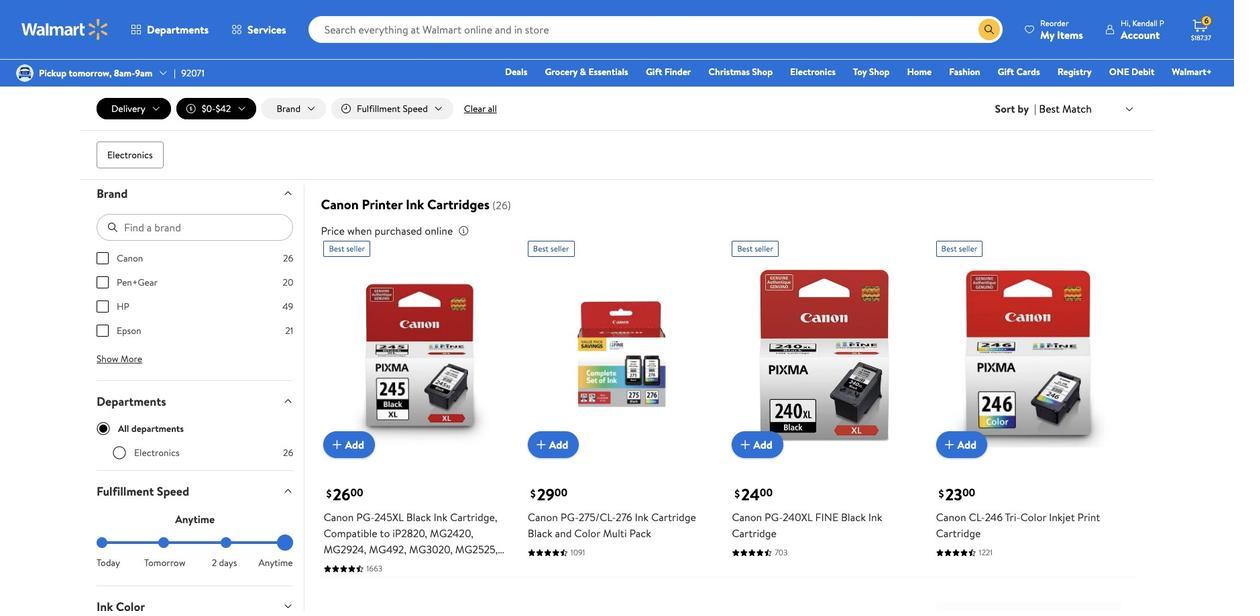 Task type: vqa. For each thing, say whether or not it's contained in the screenshot.


Task type: locate. For each thing, give the bounding box(es) containing it.
fulfillment speed button
[[332, 98, 453, 120], [86, 471, 304, 512]]

ink up purchased
[[406, 195, 424, 213]]

None radio
[[113, 446, 126, 460]]

None checkbox
[[97, 325, 109, 337]]

none radio inside how fast do you want your order? "option group"
[[221, 537, 231, 548]]

sort and filter section element
[[81, 87, 1154, 130]]

2 pg- from the left
[[561, 510, 579, 525]]

hp
[[117, 300, 129, 313]]

pg- inside 'canon pg-240xl fine black ink cartridge'
[[765, 510, 783, 525]]

3 00 from the left
[[760, 486, 773, 501]]

electronics link left the toy
[[785, 64, 842, 79]]

| right the by
[[1035, 101, 1037, 116]]

kendall
[[1133, 17, 1158, 29]]

search icon image
[[984, 24, 995, 35]]

|
[[174, 66, 176, 80], [1035, 101, 1037, 116]]

speed
[[403, 102, 428, 115], [157, 483, 189, 500]]

add up the $ 24 00
[[754, 438, 773, 452]]

gift
[[646, 65, 663, 79], [998, 65, 1015, 79]]

add up $ 23 00
[[958, 438, 977, 452]]

1 add from the left
[[345, 438, 364, 452]]

gift left finder
[[646, 65, 663, 79]]

1 vertical spatial departments
[[97, 393, 166, 410]]

canon pg-40 black inkjet print cartridge image
[[936, 602, 1122, 611]]

0 horizontal spatial black
[[407, 510, 431, 525]]

1 vertical spatial and
[[434, 559, 451, 573]]

0 vertical spatial brand
[[277, 102, 301, 115]]

0 vertical spatial fulfillment
[[357, 102, 401, 115]]

| left 92071
[[174, 66, 176, 80]]

1 shop from the left
[[752, 65, 773, 79]]

1 horizontal spatial color
[[1021, 510, 1047, 525]]

grocery & essentials
[[545, 65, 629, 79]]

walmart+ link
[[1167, 64, 1219, 79]]

1 best seller from the left
[[329, 243, 365, 254]]

cartridge inside canon cl-246 tri-color inkjet print cartridge
[[936, 526, 981, 541]]

$ up compatible
[[326, 486, 332, 501]]

fulfillment
[[357, 102, 401, 115], [97, 483, 154, 500]]

add to cart image up the 29 at the bottom of page
[[533, 437, 549, 453]]

0 horizontal spatial add to cart image
[[738, 437, 754, 453]]

canon inside the brand group
[[117, 251, 143, 265]]

ink up mg2420,
[[434, 510, 448, 525]]

None checkbox
[[97, 252, 109, 264], [97, 276, 109, 288], [97, 300, 109, 313], [97, 252, 109, 264], [97, 276, 109, 288], [97, 300, 109, 313]]

add for 26
[[345, 438, 364, 452]]

3 add from the left
[[754, 438, 773, 452]]

hi,
[[1121, 17, 1131, 29]]

show
[[97, 352, 118, 366]]

None radio
[[221, 537, 231, 548]]

canon pg-275/cl-276 ink cartridge black and color multi pack image
[[528, 262, 713, 448]]

4 add from the left
[[958, 438, 977, 452]]

departments up the all
[[97, 393, 166, 410]]

00 up 'canon pg-240xl fine black ink cartridge'
[[760, 486, 773, 501]]

1 horizontal spatial |
[[1035, 101, 1037, 116]]

brand button inside sort and filter section element
[[262, 98, 326, 120]]

1 horizontal spatial and
[[555, 526, 572, 541]]

1 horizontal spatial fulfillment
[[357, 102, 401, 115]]

shop for toy shop
[[869, 65, 890, 79]]

0 vertical spatial fulfillment speed button
[[332, 98, 453, 120]]

sort
[[996, 101, 1016, 116]]

best seller for 29
[[533, 243, 569, 254]]

$ for 26
[[326, 486, 332, 501]]

3 pg- from the left
[[765, 510, 783, 525]]

add button up $ 26 00
[[324, 432, 375, 459]]

gift finder
[[646, 65, 691, 79]]

1 vertical spatial fulfillment speed
[[97, 483, 189, 500]]

2 add to cart image from the left
[[533, 437, 549, 453]]

cartridge
[[652, 510, 696, 525], [732, 526, 777, 541], [936, 526, 981, 541]]

ink up pack at the bottom of the page
[[635, 510, 649, 525]]

0 horizontal spatial fulfillment
[[97, 483, 154, 500]]

0 horizontal spatial shop
[[752, 65, 773, 79]]

2 $ from the left
[[531, 486, 536, 501]]

canon down '23' on the right bottom
[[936, 510, 967, 525]]

add button up the $ 24 00
[[732, 432, 784, 459]]

tab
[[86, 586, 304, 611]]

4 best seller from the left
[[942, 243, 978, 254]]

275/cl-
[[579, 510, 616, 525]]

0 vertical spatial color
[[1021, 510, 1047, 525]]

0 horizontal spatial fulfillment speed
[[97, 483, 189, 500]]

add to cart image
[[329, 437, 345, 453], [533, 437, 549, 453]]

and down the mg3020,
[[434, 559, 451, 573]]

6 $187.37
[[1192, 15, 1212, 42]]

gift inside gift cards link
[[998, 65, 1015, 79]]

1 horizontal spatial gift
[[998, 65, 1015, 79]]

fulfillment inside tab
[[97, 483, 154, 500]]

0 horizontal spatial fulfillment speed button
[[86, 471, 304, 512]]

black inside 'canon pg-240xl fine black ink cartridge'
[[842, 510, 866, 525]]

1 horizontal spatial add to cart image
[[533, 437, 549, 453]]

1 horizontal spatial anytime
[[259, 556, 293, 570]]

4 00 from the left
[[963, 486, 976, 501]]

show more button
[[86, 348, 153, 370]]

0 horizontal spatial add to cart image
[[329, 437, 345, 453]]

0 horizontal spatial cartridge
[[652, 510, 696, 525]]

0 horizontal spatial |
[[174, 66, 176, 80]]

add to cart image for 26
[[329, 437, 345, 453]]

1 vertical spatial color
[[575, 526, 601, 541]]

0 horizontal spatial color
[[575, 526, 601, 541]]

$ for 24
[[735, 486, 740, 501]]

1 add to cart image from the left
[[329, 437, 345, 453]]

1 vertical spatial 26
[[283, 446, 294, 460]]

canon up compatible
[[324, 510, 354, 525]]

seller for 23
[[959, 243, 978, 254]]

0 vertical spatial brand button
[[262, 98, 326, 120]]

cartridge,
[[450, 510, 498, 525]]

0 horizontal spatial and
[[434, 559, 451, 573]]

one debit
[[1110, 65, 1155, 79]]

add button up $ 29 00
[[528, 432, 579, 459]]

Tomorrow radio
[[159, 537, 169, 548]]

245xl
[[375, 510, 404, 525]]

0 vertical spatial 26
[[283, 251, 294, 265]]

pg- down $ 29 00
[[561, 510, 579, 525]]

compatible
[[324, 526, 378, 541]]

0 horizontal spatial pg-
[[357, 510, 375, 525]]

gift left cards
[[998, 65, 1015, 79]]

1 horizontal spatial brand
[[277, 102, 301, 115]]

pg-
[[357, 510, 375, 525], [561, 510, 579, 525], [765, 510, 783, 525]]

$ left "24"
[[735, 486, 740, 501]]

brand group
[[97, 251, 294, 348]]

$ inside $ 23 00
[[939, 486, 945, 501]]

cartridge up pack at the bottom of the page
[[652, 510, 696, 525]]

walmart image
[[21, 19, 109, 40]]

clear
[[464, 102, 486, 115]]

fulfillment speed inside tab
[[97, 483, 189, 500]]

$ left '23' on the right bottom
[[939, 486, 945, 501]]

2 00 from the left
[[555, 486, 568, 501]]

Today radio
[[97, 537, 107, 548]]

2 add button from the left
[[528, 432, 579, 459]]

2 shop from the left
[[869, 65, 890, 79]]

departments up | 92071
[[147, 22, 209, 37]]

add button for 26
[[324, 432, 375, 459]]

2 vertical spatial 26
[[333, 483, 351, 506]]

canon inside 'canon pg-275/cl-276 ink cartridge black and color multi pack'
[[528, 510, 558, 525]]

2 horizontal spatial black
[[842, 510, 866, 525]]

2 gift from the left
[[998, 65, 1015, 79]]

1 vertical spatial brand
[[97, 185, 128, 202]]

add up $ 26 00
[[345, 438, 364, 452]]

 image
[[16, 64, 34, 82]]

seller for 26
[[347, 243, 365, 254]]

add
[[345, 438, 364, 452], [549, 438, 569, 452], [754, 438, 773, 452], [958, 438, 977, 452]]

0 horizontal spatial gift
[[646, 65, 663, 79]]

fashion
[[950, 65, 981, 79]]

00 inside $ 29 00
[[555, 486, 568, 501]]

mg3020,
[[409, 543, 453, 557]]

6
[[1205, 15, 1209, 26]]

26 inside the brand group
[[283, 251, 294, 265]]

1 vertical spatial speed
[[157, 483, 189, 500]]

canon inside canon cl-246 tri-color inkjet print cartridge
[[936, 510, 967, 525]]

pg- inside 'canon pg-275/cl-276 ink cartridge black and color multi pack'
[[561, 510, 579, 525]]

color inside canon cl-246 tri-color inkjet print cartridge
[[1021, 510, 1047, 525]]

fine
[[816, 510, 839, 525]]

Anytime radio
[[283, 537, 293, 548]]

canon cl-246 tri-color inkjet print cartridge image
[[936, 262, 1122, 448]]

and
[[555, 526, 572, 541], [434, 559, 451, 573]]

1 horizontal spatial shop
[[869, 65, 890, 79]]

$ inside $ 29 00
[[531, 486, 536, 501]]

speed left clear
[[403, 102, 428, 115]]

2 horizontal spatial pg-
[[765, 510, 783, 525]]

match
[[1063, 101, 1092, 116]]

1 horizontal spatial pg-
[[561, 510, 579, 525]]

add to cart image
[[738, 437, 754, 453], [942, 437, 958, 453]]

1 vertical spatial brand button
[[86, 173, 304, 214]]

add for 24
[[754, 438, 773, 452]]

gift inside gift finder link
[[646, 65, 663, 79]]

2 best seller from the left
[[533, 243, 569, 254]]

ink right fine
[[869, 510, 883, 525]]

add to cart image for 29
[[533, 437, 549, 453]]

canon inside canon pg-245xl black ink cartridge, compatible to ip2820, mg2420, mg2924, mg492, mg3020, mg2525, ts3120, ts202, tr4520 and tr4522
[[324, 510, 354, 525]]

add to cart image for 23
[[942, 437, 958, 453]]

&
[[580, 65, 587, 79]]

canon
[[321, 195, 359, 213], [117, 251, 143, 265], [324, 510, 354, 525], [528, 510, 558, 525], [732, 510, 762, 525], [936, 510, 967, 525]]

00 inside $ 26 00
[[351, 486, 363, 501]]

my
[[1041, 27, 1055, 42]]

ink inside 'canon pg-240xl fine black ink cartridge'
[[869, 510, 883, 525]]

8am-
[[114, 66, 135, 80]]

add to cart image up "24"
[[738, 437, 754, 453]]

toy shop
[[854, 65, 890, 79]]

pack
[[630, 526, 652, 541]]

electronics left the toy
[[791, 65, 836, 79]]

29
[[537, 483, 555, 506]]

0 vertical spatial anytime
[[175, 512, 215, 527]]

and up 1091
[[555, 526, 572, 541]]

4 add button from the left
[[936, 432, 988, 459]]

1 vertical spatial anytime
[[259, 556, 293, 570]]

best seller
[[329, 243, 365, 254], [533, 243, 569, 254], [738, 243, 774, 254], [942, 243, 978, 254]]

1 gift from the left
[[646, 65, 663, 79]]

canon up pen+gear
[[117, 251, 143, 265]]

electronics down delivery
[[107, 148, 153, 162]]

anytime down anytime radio
[[259, 556, 293, 570]]

3 $ from the left
[[735, 486, 740, 501]]

canon down the 29 at the bottom of page
[[528, 510, 558, 525]]

21
[[285, 324, 294, 337]]

black right fine
[[842, 510, 866, 525]]

cartridge up 703
[[732, 526, 777, 541]]

0 vertical spatial fulfillment speed
[[357, 102, 428, 115]]

0 horizontal spatial electronics link
[[97, 142, 163, 168]]

black inside 'canon pg-275/cl-276 ink cartridge black and color multi pack'
[[528, 526, 553, 541]]

gift for gift finder
[[646, 65, 663, 79]]

Search search field
[[308, 16, 1003, 43]]

0 vertical spatial |
[[174, 66, 176, 80]]

anytime inside how fast do you want your order? "option group"
[[259, 556, 293, 570]]

add button up $ 23 00
[[936, 432, 988, 459]]

00 inside the $ 24 00
[[760, 486, 773, 501]]

1 horizontal spatial cartridge
[[732, 526, 777, 541]]

$ 29 00
[[531, 483, 568, 506]]

1 vertical spatial fulfillment
[[97, 483, 154, 500]]

00 up compatible
[[351, 486, 363, 501]]

1221
[[979, 547, 993, 559]]

pg- down the $ 24 00
[[765, 510, 783, 525]]

4 $ from the left
[[939, 486, 945, 501]]

0 vertical spatial departments button
[[119, 13, 220, 46]]

1 horizontal spatial black
[[528, 526, 553, 541]]

1 vertical spatial |
[[1035, 101, 1037, 116]]

ts3120,
[[324, 559, 359, 573]]

00 up cl- on the right
[[963, 486, 976, 501]]

0 vertical spatial and
[[555, 526, 572, 541]]

electronics link down delivery
[[97, 142, 163, 168]]

1 horizontal spatial fulfillment speed
[[357, 102, 428, 115]]

Walmart Site-Wide search field
[[308, 16, 1003, 43]]

240xl
[[783, 510, 813, 525]]

home link
[[902, 64, 938, 79]]

1 pg- from the left
[[357, 510, 375, 525]]

1 00 from the left
[[351, 486, 363, 501]]

2 add from the left
[[549, 438, 569, 452]]

2 add to cart image from the left
[[942, 437, 958, 453]]

when
[[347, 224, 372, 238]]

seller for 29
[[551, 243, 569, 254]]

canon inside 'canon pg-240xl fine black ink cartridge'
[[732, 510, 762, 525]]

1 $ from the left
[[326, 486, 332, 501]]

1 vertical spatial electronics link
[[97, 142, 163, 168]]

ink
[[406, 195, 424, 213], [434, 510, 448, 525], [635, 510, 649, 525], [869, 510, 883, 525]]

cartridge inside 'canon pg-275/cl-276 ink cartridge black and color multi pack'
[[652, 510, 696, 525]]

shop right christmas
[[752, 65, 773, 79]]

00 inside $ 23 00
[[963, 486, 976, 501]]

1 add to cart image from the left
[[738, 437, 754, 453]]

Find a brand search field
[[97, 214, 294, 241]]

3 seller from the left
[[755, 243, 774, 254]]

electronics down departments
[[134, 446, 180, 460]]

00 up 'canon pg-275/cl-276 ink cartridge black and color multi pack'
[[555, 486, 568, 501]]

0 vertical spatial electronics
[[791, 65, 836, 79]]

deals link
[[499, 64, 534, 79]]

shop right the toy
[[869, 65, 890, 79]]

$0-$42 button
[[176, 98, 257, 120]]

mg2924,
[[324, 543, 367, 557]]

2 horizontal spatial cartridge
[[936, 526, 981, 541]]

1 horizontal spatial add to cart image
[[942, 437, 958, 453]]

best seller for 23
[[942, 243, 978, 254]]

christmas shop
[[709, 65, 773, 79]]

pen+gear
[[117, 276, 158, 289]]

canon cl-246 tri-color inkjet print cartridge
[[936, 510, 1101, 541]]

best inside dropdown button
[[1040, 101, 1060, 116]]

services button
[[220, 13, 298, 46]]

canon for 29
[[528, 510, 558, 525]]

cartridge down cl- on the right
[[936, 526, 981, 541]]

hi, kendall p account
[[1121, 17, 1165, 42]]

how fast do you want your order? option group
[[97, 537, 294, 570]]

23
[[946, 483, 963, 506]]

black down the 29 at the bottom of page
[[528, 526, 553, 541]]

best for 23
[[942, 243, 957, 254]]

and inside canon pg-245xl black ink cartridge, compatible to ip2820, mg2420, mg2924, mg492, mg3020, mg2525, ts3120, ts202, tr4520 and tr4522
[[434, 559, 451, 573]]

speed up tomorrow radio
[[157, 483, 189, 500]]

canon pg-240xl fine black ink cartridge image
[[732, 262, 918, 448]]

black up ip2820,
[[407, 510, 431, 525]]

reorder
[[1041, 17, 1069, 29]]

shop inside 'link'
[[869, 65, 890, 79]]

1 horizontal spatial fulfillment speed button
[[332, 98, 453, 120]]

canon down "24"
[[732, 510, 762, 525]]

0 vertical spatial electronics link
[[785, 64, 842, 79]]

color left inkjet
[[1021, 510, 1047, 525]]

departments inside departments tab
[[97, 393, 166, 410]]

color down "275/cl-"
[[575, 526, 601, 541]]

ts202,
[[361, 559, 393, 573]]

gift cards link
[[992, 64, 1047, 79]]

1091
[[571, 547, 585, 559]]

add to cart image up $ 26 00
[[329, 437, 345, 453]]

pg- up compatible
[[357, 510, 375, 525]]

3 best seller from the left
[[738, 243, 774, 254]]

None range field
[[97, 541, 294, 544]]

toy
[[854, 65, 867, 79]]

pg- inside canon pg-245xl black ink cartridge, compatible to ip2820, mg2420, mg2924, mg492, mg3020, mg2525, ts3120, ts202, tr4520 and tr4522
[[357, 510, 375, 525]]

1 seller from the left
[[347, 243, 365, 254]]

pg- for 26
[[357, 510, 375, 525]]

by
[[1018, 101, 1029, 116]]

add up $ 29 00
[[549, 438, 569, 452]]

0 horizontal spatial brand
[[97, 185, 128, 202]]

2 seller from the left
[[551, 243, 569, 254]]

cl-
[[969, 510, 985, 525]]

add to cart image up '23' on the right bottom
[[942, 437, 958, 453]]

show more
[[97, 352, 142, 366]]

anytime up how fast do you want your order? "option group"
[[175, 512, 215, 527]]

1 add button from the left
[[324, 432, 375, 459]]

4 seller from the left
[[959, 243, 978, 254]]

246
[[985, 510, 1003, 525]]

departments button
[[119, 13, 220, 46], [86, 381, 304, 422]]

$ inside the $ 24 00
[[735, 486, 740, 501]]

1 horizontal spatial speed
[[403, 102, 428, 115]]

pg- for 29
[[561, 510, 579, 525]]

black inside canon pg-245xl black ink cartridge, compatible to ip2820, mg2420, mg2924, mg492, mg3020, mg2525, ts3120, ts202, tr4520 and tr4522
[[407, 510, 431, 525]]

$ inside $ 26 00
[[326, 486, 332, 501]]

items
[[1058, 27, 1084, 42]]

inkjet
[[1050, 510, 1076, 525]]

$ left the 29 at the bottom of page
[[531, 486, 536, 501]]

color
[[1021, 510, 1047, 525], [575, 526, 601, 541]]

tr4522
[[453, 559, 490, 573]]

0 horizontal spatial speed
[[157, 483, 189, 500]]

0 vertical spatial speed
[[403, 102, 428, 115]]

3 add button from the left
[[732, 432, 784, 459]]

26
[[283, 251, 294, 265], [283, 446, 294, 460], [333, 483, 351, 506]]



Task type: describe. For each thing, give the bounding box(es) containing it.
276
[[616, 510, 633, 525]]

| inside sort and filter section element
[[1035, 101, 1037, 116]]

best for 24
[[738, 243, 753, 254]]

1663
[[367, 563, 383, 575]]

best seller for 24
[[738, 243, 774, 254]]

debit
[[1132, 65, 1155, 79]]

purchased
[[375, 224, 422, 238]]

0 horizontal spatial anytime
[[175, 512, 215, 527]]

brand inside sort and filter section element
[[277, 102, 301, 115]]

00 for 26
[[351, 486, 363, 501]]

printer
[[362, 195, 403, 213]]

canon for 26
[[324, 510, 354, 525]]

today
[[97, 556, 120, 570]]

add to cart image for 24
[[738, 437, 754, 453]]

registry link
[[1052, 64, 1098, 79]]

clear all button
[[459, 98, 502, 120]]

$ for 29
[[531, 486, 536, 501]]

online
[[425, 224, 453, 238]]

26 for canon
[[283, 251, 294, 265]]

tri-
[[1006, 510, 1021, 525]]

ink inside canon pg-245xl black ink cartridge, compatible to ip2820, mg2420, mg2924, mg492, mg3020, mg2525, ts3120, ts202, tr4520 and tr4522
[[434, 510, 448, 525]]

multi
[[603, 526, 627, 541]]

$187.37
[[1192, 33, 1212, 42]]

all departments
[[118, 422, 184, 435]]

tomorrow,
[[69, 66, 112, 80]]

mg2420,
[[430, 526, 474, 541]]

home
[[908, 65, 932, 79]]

speed inside sort and filter section element
[[403, 102, 428, 115]]

legal information image
[[459, 226, 469, 236]]

grocery
[[545, 65, 578, 79]]

none checkbox inside the brand group
[[97, 325, 109, 337]]

| 92071
[[174, 66, 205, 80]]

all
[[488, 102, 497, 115]]

grocery & essentials link
[[539, 64, 635, 79]]

to
[[380, 526, 390, 541]]

pickup
[[39, 66, 67, 80]]

speed inside fulfillment speed tab
[[157, 483, 189, 500]]

ink inside 'canon pg-275/cl-276 ink cartridge black and color multi pack'
[[635, 510, 649, 525]]

00 for 23
[[963, 486, 976, 501]]

brand inside tab
[[97, 185, 128, 202]]

1 vertical spatial fulfillment speed button
[[86, 471, 304, 512]]

canon up price on the top of the page
[[321, 195, 359, 213]]

2 days
[[212, 556, 237, 570]]

2 vertical spatial electronics
[[134, 446, 180, 460]]

ip2820,
[[393, 526, 428, 541]]

1 vertical spatial departments button
[[86, 381, 304, 422]]

0 vertical spatial departments
[[147, 22, 209, 37]]

clear all
[[464, 102, 497, 115]]

tomorrow
[[144, 556, 186, 570]]

canon printer ink cartridges (26)
[[321, 195, 511, 213]]

canon pg-245xl black ink cartridge, compatible to ip2820, mg2420, mg2924, mg492, mg3020, mg2525, ts3120, ts202, tr4520 and tr4522
[[324, 510, 498, 573]]

print
[[1078, 510, 1101, 525]]

best for 29
[[533, 243, 549, 254]]

departments tab
[[86, 381, 304, 422]]

best match
[[1040, 101, 1092, 116]]

fulfillment speed tab
[[86, 471, 304, 512]]

$42
[[216, 102, 231, 115]]

add button for 29
[[528, 432, 579, 459]]

price
[[321, 224, 345, 238]]

brand tab
[[86, 173, 304, 214]]

account
[[1121, 27, 1160, 42]]

christmas
[[709, 65, 750, 79]]

$ for 23
[[939, 486, 945, 501]]

best match button
[[1037, 100, 1138, 118]]

more
[[121, 352, 142, 366]]

92071
[[181, 66, 205, 80]]

703
[[775, 547, 788, 559]]

departments
[[131, 422, 184, 435]]

finder
[[665, 65, 691, 79]]

add button for 24
[[732, 432, 784, 459]]

seller for 24
[[755, 243, 774, 254]]

delivery
[[111, 102, 145, 115]]

All departments radio
[[97, 422, 110, 435]]

and inside 'canon pg-275/cl-276 ink cartridge black and color multi pack'
[[555, 526, 572, 541]]

one debit link
[[1104, 64, 1161, 79]]

fashion link
[[944, 64, 987, 79]]

$ 24 00
[[735, 483, 773, 506]]

days
[[219, 556, 237, 570]]

gift for gift cards
[[998, 65, 1015, 79]]

p
[[1160, 17, 1165, 29]]

$0-$42
[[202, 102, 231, 115]]

gift finder link
[[640, 64, 697, 79]]

canon for 24
[[732, 510, 762, 525]]

9am
[[135, 66, 153, 80]]

one
[[1110, 65, 1130, 79]]

sort by |
[[996, 101, 1037, 116]]

gift cards
[[998, 65, 1041, 79]]

registry
[[1058, 65, 1092, 79]]

price when purchased online
[[321, 224, 453, 238]]

canon for 23
[[936, 510, 967, 525]]

$0-
[[202, 102, 216, 115]]

fulfillment inside sort and filter section element
[[357, 102, 401, 115]]

add for 29
[[549, 438, 569, 452]]

cartridge inside 'canon pg-240xl fine black ink cartridge'
[[732, 526, 777, 541]]

49
[[283, 300, 294, 313]]

24
[[742, 483, 760, 506]]

color inside 'canon pg-275/cl-276 ink cartridge black and color multi pack'
[[575, 526, 601, 541]]

shop for christmas shop
[[752, 65, 773, 79]]

00 for 24
[[760, 486, 773, 501]]

1 vertical spatial electronics
[[107, 148, 153, 162]]

pg- for 24
[[765, 510, 783, 525]]

tr4520
[[395, 559, 432, 573]]

fulfillment speed inside sort and filter section element
[[357, 102, 428, 115]]

canon pg-245xl black ink cartridge, compatible to ip2820, mg2420, mg2924, mg492, mg3020, mg2525, ts3120, ts202, tr4520 and tr4522 image
[[324, 262, 509, 448]]

all
[[118, 422, 129, 435]]

toy shop link
[[848, 64, 896, 79]]

best seller for 26
[[329, 243, 365, 254]]

00 for 29
[[555, 486, 568, 501]]

add for 23
[[958, 438, 977, 452]]

$ 26 00
[[326, 483, 363, 506]]

26 for electronics
[[283, 446, 294, 460]]

20
[[283, 276, 294, 289]]

1 horizontal spatial electronics link
[[785, 64, 842, 79]]

epson
[[117, 324, 141, 337]]

add button for 23
[[936, 432, 988, 459]]

2
[[212, 556, 217, 570]]

reorder my items
[[1041, 17, 1084, 42]]

best for 26
[[329, 243, 345, 254]]

$ 23 00
[[939, 483, 976, 506]]

delivery button
[[97, 98, 171, 120]]



